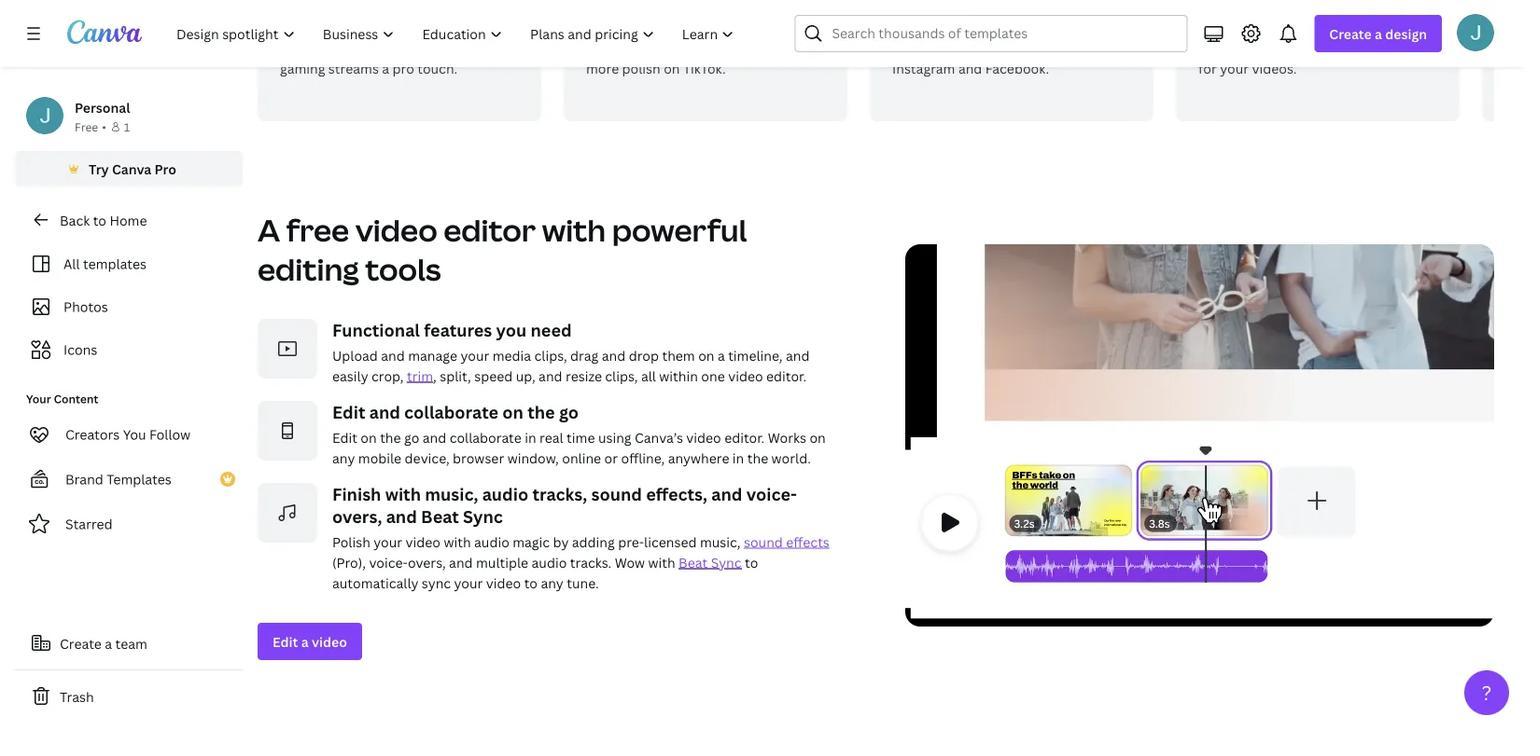 Task type: vqa. For each thing, say whether or not it's contained in the screenshot.
'search' search field
yes



Task type: locate. For each thing, give the bounding box(es) containing it.
one
[[701, 367, 725, 385]]

your inside tiktok videos display your wit and creativity with more polish on tiktok.
[[636, 39, 665, 56]]

0 horizontal spatial voice-
[[369, 554, 408, 571]]

on inside stories share cool 15-second stories on instagram and facebook.
[[1078, 39, 1095, 56]]

0 vertical spatial voice-
[[746, 483, 797, 506]]

0 vertical spatial music,
[[425, 483, 478, 506]]

share
[[892, 39, 928, 56]]

personal
[[75, 98, 130, 116]]

Search search field
[[832, 16, 1175, 51]]

to down sound effects 'link'
[[745, 554, 758, 571]]

stories
[[892, 14, 950, 37], [1031, 39, 1075, 56]]

1 vertical spatial the
[[380, 429, 401, 446]]

the
[[528, 401, 555, 424], [380, 429, 401, 446], [747, 449, 768, 467]]

creators you follow link
[[15, 416, 243, 454]]

your
[[311, 39, 340, 56], [636, 39, 665, 56], [1220, 59, 1249, 77], [461, 347, 489, 364], [374, 533, 402, 551], [454, 574, 483, 592]]

2 horizontal spatial the
[[747, 449, 768, 467]]

try canva pro
[[89, 160, 176, 178]]

edit for and
[[332, 401, 365, 424]]

finish with music, audio tracks, sound effects, and voice-overs, and beat sync image
[[258, 483, 317, 543]]

with right creativity
[[780, 39, 808, 56]]

1 horizontal spatial sound
[[744, 533, 783, 551]]

0 horizontal spatial clips,
[[534, 347, 567, 364]]

0 horizontal spatial stories
[[892, 14, 950, 37]]

canva
[[112, 160, 151, 178]]

0 horizontal spatial music,
[[425, 483, 478, 506]]

(pro),
[[332, 554, 366, 571]]

audio down by
[[532, 554, 567, 571]]

maker
[[389, 14, 440, 37]]

resize
[[566, 367, 602, 385]]

and down 15- on the top of the page
[[958, 59, 982, 77]]

functional features you need image
[[258, 319, 317, 379]]

1 horizontal spatial music,
[[700, 533, 741, 551]]

using
[[598, 429, 631, 446]]

photos
[[63, 298, 108, 316]]

0 vertical spatial collaborate
[[404, 401, 499, 424]]

1 horizontal spatial sync
[[711, 554, 742, 571]]

audio down browser
[[482, 483, 528, 506]]

to inside the back to home link
[[93, 211, 106, 229]]

?
[[1482, 680, 1492, 707]]

0 vertical spatial overs,
[[332, 505, 382, 528]]

powerful
[[612, 210, 747, 250]]

0 vertical spatial edit
[[332, 401, 365, 424]]

1 vertical spatial music,
[[700, 533, 741, 551]]

2 vertical spatial the
[[747, 449, 768, 467]]

your down an at the right top of page
[[1220, 59, 1249, 77]]

1 vertical spatial create
[[60, 635, 102, 653]]

your right sync
[[454, 574, 483, 592]]

1 vertical spatial to
[[745, 554, 758, 571]]

your up the polish
[[636, 39, 665, 56]]

and inside polish your video with audio magic by adding pre-licensed music, sound effects (pro), voice-overs, and multiple audio tracks. wow with beat sync
[[449, 554, 473, 571]]

voice- down world.
[[746, 483, 797, 506]]

video inside a free video editor with powerful editing tools
[[355, 210, 438, 250]]

0 horizontal spatial beat
[[421, 505, 459, 528]]

polish
[[332, 533, 370, 551]]

sound effects link
[[744, 533, 830, 551]]

video up pro
[[383, 39, 418, 56]]

you
[[123, 426, 146, 444]]

edit a video link
[[258, 623, 362, 661]]

crop,
[[372, 367, 404, 385]]

sound left effects
[[744, 533, 783, 551]]

to down multiple
[[524, 574, 538, 592]]

any left tune.
[[541, 574, 564, 592]]

the up real
[[528, 401, 555, 424]]

edit for a
[[273, 633, 298, 651]]

1 vertical spatial sync
[[711, 554, 742, 571]]

1 horizontal spatial voice-
[[746, 483, 797, 506]]

tutorials,
[[421, 39, 477, 56]]

and up sync
[[449, 554, 473, 571]]

any
[[332, 449, 355, 467], [541, 574, 564, 592]]

timeline,
[[728, 347, 783, 364]]

all
[[641, 367, 656, 385]]

stories up facebook. at the top of the page
[[1031, 39, 1075, 56]]

with inside tiktok videos display your wit and creativity with more polish on tiktok.
[[780, 39, 808, 56]]

create inside button
[[60, 635, 102, 653]]

overs, up the polish
[[332, 505, 382, 528]]

videos.
[[1252, 59, 1297, 77]]

on
[[1078, 39, 1095, 56], [664, 59, 680, 77], [698, 347, 714, 364], [502, 401, 524, 424], [361, 429, 377, 446], [810, 429, 826, 446]]

go up device,
[[404, 429, 419, 446]]

edit a video
[[273, 633, 347, 651]]

mobile
[[358, 449, 401, 467]]

collaborate down "split,"
[[404, 401, 499, 424]]

a free video editor with powerful editing tools
[[258, 210, 747, 290]]

video intros craft an engaging and on-brand intro for your videos.
[[1198, 14, 1431, 77]]

create
[[1329, 25, 1372, 42], [60, 635, 102, 653]]

a
[[258, 210, 280, 250]]

and inside video intros craft an engaging and on-brand intro for your videos.
[[1312, 39, 1335, 56]]

2 vertical spatial to
[[524, 574, 538, 592]]

all templates
[[63, 255, 147, 273]]

any left the mobile
[[332, 449, 355, 467]]

the left world.
[[747, 449, 768, 467]]

and right finish
[[386, 505, 417, 528]]

1 horizontal spatial the
[[528, 401, 555, 424]]

with down the mobile
[[385, 483, 421, 506]]

0 vertical spatial to
[[93, 211, 106, 229]]

1 vertical spatial go
[[404, 429, 419, 446]]

? button
[[1464, 671, 1509, 716]]

all templates link
[[26, 246, 231, 282]]

None search field
[[795, 15, 1188, 52]]

0 horizontal spatial to
[[93, 211, 106, 229]]

browser
[[453, 449, 504, 467]]

display
[[586, 39, 633, 56]]

your inside the upload and manage your media clips, drag and drop them on a timeline, and easily crop,
[[461, 347, 489, 364]]

0 vertical spatial audio
[[482, 483, 528, 506]]

1
[[124, 119, 130, 134]]

1 vertical spatial beat
[[679, 554, 708, 571]]

1 vertical spatial editor.
[[724, 429, 765, 446]]

0 horizontal spatial sound
[[591, 483, 642, 506]]

1 vertical spatial audio
[[474, 533, 509, 551]]

1 horizontal spatial to
[[524, 574, 538, 592]]

audio up multiple
[[474, 533, 509, 551]]

automatically
[[332, 574, 419, 592]]

your right the polish
[[374, 533, 402, 551]]

with right editor
[[542, 210, 606, 250]]

icons link
[[26, 332, 231, 368]]

create a design button
[[1315, 15, 1442, 52]]

2 vertical spatial edit
[[273, 633, 298, 651]]

1 horizontal spatial in
[[733, 449, 744, 467]]

speed
[[474, 367, 513, 385]]

sound inside polish your video with audio magic by adding pre-licensed music, sound effects (pro), voice-overs, and multiple audio tracks. wow with beat sync
[[744, 533, 783, 551]]

go up time
[[559, 401, 579, 424]]

your inside video intros craft an engaging and on-brand intro for your videos.
[[1220, 59, 1249, 77]]

1 horizontal spatial stories
[[1031, 39, 1075, 56]]

with up sync
[[444, 533, 471, 551]]

on down the wit
[[664, 59, 680, 77]]

0 vertical spatial create
[[1329, 25, 1372, 42]]

on right works at the right bottom of the page
[[810, 429, 826, 446]]

stories up share on the right of page
[[892, 14, 950, 37]]

editor. down timeline,
[[766, 367, 807, 385]]

craft
[[1198, 39, 1231, 56]]

1 horizontal spatial create
[[1329, 25, 1372, 42]]

trash link
[[15, 679, 243, 716]]

video up anywhere
[[686, 429, 721, 446]]

1 horizontal spatial beat
[[679, 554, 708, 571]]

tracks,
[[532, 483, 587, 506]]

sound down "or"
[[591, 483, 642, 506]]

1 horizontal spatial clips,
[[605, 367, 638, 385]]

0 horizontal spatial in
[[525, 429, 536, 446]]

on up one
[[698, 347, 714, 364]]

2 vertical spatial audio
[[532, 554, 567, 571]]

1 vertical spatial any
[[541, 574, 564, 592]]

back to home link
[[15, 202, 243, 239]]

john smith image
[[1457, 14, 1494, 51]]

brand
[[65, 471, 103, 489]]

content
[[54, 392, 98, 407]]

0 horizontal spatial any
[[332, 449, 355, 467]]

voice- up automatically
[[369, 554, 408, 571]]

creators you follow
[[65, 426, 190, 444]]

and inside stories share cool 15-second stories on instagram and facebook.
[[958, 59, 982, 77]]

tune.
[[567, 574, 599, 592]]

create a design
[[1329, 25, 1427, 42]]

1 horizontal spatial go
[[559, 401, 579, 424]]

and up device,
[[423, 429, 446, 446]]

0 vertical spatial beat
[[421, 505, 459, 528]]

cool
[[932, 39, 959, 56]]

stories link
[[892, 14, 1131, 37]]

clips, left all
[[605, 367, 638, 385]]

video up sync
[[406, 533, 441, 551]]

clip
[[355, 14, 385, 37]]

intros
[[1250, 14, 1298, 37]]

0 vertical spatial the
[[528, 401, 555, 424]]

0 vertical spatial sync
[[463, 505, 503, 528]]

photos link
[[26, 289, 231, 325]]

brand templates
[[65, 471, 172, 489]]

0 vertical spatial sound
[[591, 483, 642, 506]]

on down up,
[[502, 401, 524, 424]]

0 vertical spatial editor.
[[766, 367, 807, 385]]

beat inside polish your video with audio magic by adding pre-licensed music, sound effects (pro), voice-overs, and multiple audio tracks. wow with beat sync
[[679, 554, 708, 571]]

1 vertical spatial overs,
[[408, 554, 446, 571]]

0 horizontal spatial sync
[[463, 505, 503, 528]]

1 horizontal spatial overs,
[[408, 554, 446, 571]]

music, down device,
[[425, 483, 478, 506]]

create inside dropdown button
[[1329, 25, 1372, 42]]

create for create a team
[[60, 635, 102, 653]]

voice- inside polish your video with audio magic by adding pre-licensed music, sound effects (pro), voice-overs, and multiple audio tracks. wow with beat sync
[[369, 554, 408, 571]]

1 vertical spatial voice-
[[369, 554, 408, 571]]

the up the mobile
[[380, 429, 401, 446]]

your up speed
[[461, 347, 489, 364]]

1 vertical spatial clips,
[[605, 367, 638, 385]]

video down multiple
[[486, 574, 521, 592]]

real
[[540, 429, 563, 446]]

gaming
[[280, 59, 325, 77]]

them
[[662, 347, 695, 364]]

your inside youtube clip maker give your vlogs, video tutorials, and gaming streams a pro touch.
[[311, 39, 340, 56]]

try canva pro button
[[15, 151, 243, 187]]

trim , split, speed up, and resize clips, all within one video editor.
[[407, 367, 807, 385]]

pre-
[[618, 533, 644, 551]]

any inside "to automatically sync your video to any tune."
[[541, 574, 564, 592]]

on down the stories link
[[1078, 39, 1095, 56]]

0 horizontal spatial create
[[60, 635, 102, 653]]

edit
[[332, 401, 365, 424], [332, 429, 357, 446], [273, 633, 298, 651]]

video inside youtube clip maker give your vlogs, video tutorials, and gaming streams a pro touch.
[[383, 39, 418, 56]]

1 vertical spatial stories
[[1031, 39, 1075, 56]]

collaborate up browser
[[450, 429, 522, 446]]

try
[[89, 160, 109, 178]]

on inside tiktok videos display your wit and creativity with more polish on tiktok.
[[664, 59, 680, 77]]

•
[[102, 119, 106, 134]]

a inside button
[[105, 635, 112, 653]]

audio
[[482, 483, 528, 506], [474, 533, 509, 551], [532, 554, 567, 571]]

brand templates link
[[15, 461, 243, 498]]

and up tiktok.
[[690, 39, 714, 56]]

1 vertical spatial sound
[[744, 533, 783, 551]]

a for team
[[105, 635, 112, 653]]

overs, inside finish with music, audio tracks, sound effects, and voice- overs, and beat sync
[[332, 505, 382, 528]]

video right free
[[355, 210, 438, 250]]

editor. left works at the right bottom of the page
[[724, 429, 765, 446]]

beat down device,
[[421, 505, 459, 528]]

need
[[531, 319, 572, 341]]

0 horizontal spatial overs,
[[332, 505, 382, 528]]

0 vertical spatial go
[[559, 401, 579, 424]]

0 vertical spatial clips,
[[534, 347, 567, 364]]

free •
[[75, 119, 106, 134]]

pro
[[155, 160, 176, 178]]

0 vertical spatial in
[[525, 429, 536, 446]]

in right anywhere
[[733, 449, 744, 467]]

your down youtube
[[311, 39, 340, 56]]

templates
[[107, 471, 172, 489]]

music, up beat sync link
[[700, 533, 741, 551]]

video inside polish your video with audio magic by adding pre-licensed music, sound effects (pro), voice-overs, and multiple audio tracks. wow with beat sync
[[406, 533, 441, 551]]

beat sync link
[[679, 554, 742, 571]]

collaborate
[[404, 401, 499, 424], [450, 429, 522, 446]]

beat down licensed
[[679, 554, 708, 571]]

wit
[[668, 39, 687, 56]]

a inside dropdown button
[[1375, 25, 1382, 42]]

0 vertical spatial any
[[332, 449, 355, 467]]

and down the video intros 'link'
[[1312, 39, 1335, 56]]

video inside "to automatically sync your video to any tune."
[[486, 574, 521, 592]]

0 horizontal spatial go
[[404, 429, 419, 446]]

and right the tutorials,
[[481, 39, 504, 56]]

with down licensed
[[648, 554, 675, 571]]

1 horizontal spatial any
[[541, 574, 564, 592]]

overs, up sync
[[408, 554, 446, 571]]

clips,
[[534, 347, 567, 364], [605, 367, 638, 385]]

in up window, on the bottom
[[525, 429, 536, 446]]

clips, down need in the left of the page
[[534, 347, 567, 364]]

1 vertical spatial in
[[733, 449, 744, 467]]

0 horizontal spatial editor.
[[724, 429, 765, 446]]

polish
[[622, 59, 661, 77]]

tiktok
[[586, 14, 638, 37]]

to right back
[[93, 211, 106, 229]]



Task type: describe. For each thing, give the bounding box(es) containing it.
second
[[982, 39, 1028, 56]]

wow
[[615, 554, 645, 571]]

youtube clip maker give your vlogs, video tutorials, and gaming streams a pro touch.
[[280, 14, 504, 77]]

on-
[[1339, 39, 1360, 56]]

,
[[433, 367, 437, 385]]

youtube clip maker link
[[280, 14, 519, 37]]

video down timeline,
[[728, 367, 763, 385]]

you
[[496, 319, 527, 341]]

a inside the upload and manage your media clips, drag and drop them on a timeline, and easily crop,
[[718, 347, 725, 364]]

back to home
[[60, 211, 147, 229]]

any inside "edit and collaborate on the go edit on the go and collaborate in real time using canva's video editor. works on any mobile device, browser window, online or offline, anywhere in the world."
[[332, 449, 355, 467]]

clips, inside the upload and manage your media clips, drag and drop them on a timeline, and easily crop,
[[534, 347, 567, 364]]

finish
[[332, 483, 381, 506]]

brand
[[1360, 39, 1397, 56]]

multiple
[[476, 554, 528, 571]]

sync inside polish your video with audio magic by adding pre-licensed music, sound effects (pro), voice-overs, and multiple audio tracks. wow with beat sync
[[711, 554, 742, 571]]

anywhere
[[668, 449, 729, 467]]

starred link
[[15, 506, 243, 543]]

polish your video with audio magic by adding pre-licensed music, sound effects (pro), voice-overs, and multiple audio tracks. wow with beat sync
[[332, 533, 830, 571]]

effects,
[[646, 483, 707, 506]]

top level navigation element
[[164, 15, 750, 52]]

offline,
[[621, 449, 665, 467]]

editing
[[258, 249, 359, 290]]

team
[[115, 635, 147, 653]]

window,
[[507, 449, 559, 467]]

video inside "edit and collaborate on the go edit on the go and collaborate in real time using canva's video editor. works on any mobile device, browser window, online or offline, anywhere in the world."
[[686, 429, 721, 446]]

online
[[562, 449, 601, 467]]

for
[[1198, 59, 1217, 77]]

a for video
[[301, 633, 309, 651]]

templates
[[83, 255, 147, 273]]

your inside "to automatically sync your video to any tune."
[[454, 574, 483, 592]]

finish with music, audio tracks, sound effects, and voice- overs, and beat sync
[[332, 483, 797, 528]]

and inside youtube clip maker give your vlogs, video tutorials, and gaming streams a pro touch.
[[481, 39, 504, 56]]

drag
[[570, 347, 599, 364]]

your inside polish your video with audio magic by adding pre-licensed music, sound effects (pro), voice-overs, and multiple audio tracks. wow with beat sync
[[374, 533, 402, 551]]

videos
[[642, 14, 696, 37]]

and inside tiktok videos display your wit and creativity with more polish on tiktok.
[[690, 39, 714, 56]]

and right timeline,
[[786, 347, 810, 364]]

creators
[[65, 426, 120, 444]]

give
[[280, 39, 308, 56]]

voice- inside finish with music, audio tracks, sound effects, and voice- overs, and beat sync
[[746, 483, 797, 506]]

functional features you need
[[332, 319, 572, 341]]

sync
[[422, 574, 451, 592]]

and down anywhere
[[711, 483, 742, 506]]

youtube
[[280, 14, 351, 37]]

video
[[1198, 14, 1246, 37]]

home
[[110, 211, 147, 229]]

your
[[26, 392, 51, 407]]

with inside finish with music, audio tracks, sound effects, and voice- overs, and beat sync
[[385, 483, 421, 506]]

streams
[[328, 59, 379, 77]]

edit and collaborate on the go image
[[258, 401, 317, 461]]

media
[[493, 347, 531, 364]]

1 vertical spatial edit
[[332, 429, 357, 446]]

and up crop,
[[381, 347, 405, 364]]

tiktok videos link
[[586, 14, 825, 37]]

create a team
[[60, 635, 147, 653]]

1 vertical spatial collaborate
[[450, 429, 522, 446]]

within
[[659, 367, 698, 385]]

functional
[[332, 319, 420, 341]]

stories share cool 15-second stories on instagram and facebook.
[[892, 14, 1095, 77]]

2 horizontal spatial to
[[745, 554, 758, 571]]

all
[[63, 255, 80, 273]]

and right up,
[[539, 367, 562, 385]]

music, inside finish with music, audio tracks, sound effects, and voice- overs, and beat sync
[[425, 483, 478, 506]]

on inside the upload and manage your media clips, drag and drop them on a timeline, and easily crop,
[[698, 347, 714, 364]]

sync inside finish with music, audio tracks, sound effects, and voice- overs, and beat sync
[[463, 505, 503, 528]]

your content
[[26, 392, 98, 407]]

easily
[[332, 367, 368, 385]]

upload
[[332, 347, 378, 364]]

video collages image
[[1482, 0, 1524, 23]]

tracks.
[[570, 554, 612, 571]]

a inside youtube clip maker give your vlogs, video tutorials, and gaming streams a pro touch.
[[382, 59, 389, 77]]

audio inside finish with music, audio tracks, sound effects, and voice- overs, and beat sync
[[482, 483, 528, 506]]

instagram
[[892, 59, 955, 77]]

sound inside finish with music, audio tracks, sound effects, and voice- overs, and beat sync
[[591, 483, 642, 506]]

an
[[1234, 39, 1249, 56]]

on up the mobile
[[361, 429, 377, 446]]

create a team button
[[15, 625, 243, 663]]

or
[[604, 449, 618, 467]]

edit and collaborate on the go edit on the go and collaborate in real time using canva's video editor. works on any mobile device, browser window, online or offline, anywhere in the world.
[[332, 401, 826, 467]]

music, inside polish your video with audio magic by adding pre-licensed music, sound effects (pro), voice-overs, and multiple audio tracks. wow with beat sync
[[700, 533, 741, 551]]

beat inside finish with music, audio tracks, sound effects, and voice- overs, and beat sync
[[421, 505, 459, 528]]

icons
[[63, 341, 97, 359]]

0 vertical spatial stories
[[892, 14, 950, 37]]

time
[[567, 429, 595, 446]]

1 horizontal spatial editor.
[[766, 367, 807, 385]]

to automatically sync your video to any tune.
[[332, 554, 758, 592]]

trash
[[60, 688, 94, 706]]

a for design
[[1375, 25, 1382, 42]]

0 horizontal spatial the
[[380, 429, 401, 446]]

follow
[[149, 426, 190, 444]]

by
[[553, 533, 569, 551]]

effects
[[786, 533, 830, 551]]

more
[[586, 59, 619, 77]]

and up "trim , split, speed up, and resize clips, all within one video editor."
[[602, 347, 626, 364]]

15-
[[962, 39, 982, 56]]

editor
[[444, 210, 536, 250]]

and down crop,
[[369, 401, 400, 424]]

video down automatically
[[312, 633, 347, 651]]

tiktok.
[[683, 59, 726, 77]]

magic
[[513, 533, 550, 551]]

tiktok videos display your wit and creativity with more polish on tiktok.
[[586, 14, 808, 77]]

overs, inside polish your video with audio magic by adding pre-licensed music, sound effects (pro), voice-overs, and multiple audio tracks. wow with beat sync
[[408, 554, 446, 571]]

create for create a design
[[1329, 25, 1372, 42]]

engaging
[[1252, 39, 1308, 56]]

with inside a free video editor with powerful editing tools
[[542, 210, 606, 250]]

works
[[768, 429, 806, 446]]

editor. inside "edit and collaborate on the go edit on the go and collaborate in real time using canva's video editor. works on any mobile device, browser window, online or offline, anywhere in the world."
[[724, 429, 765, 446]]



